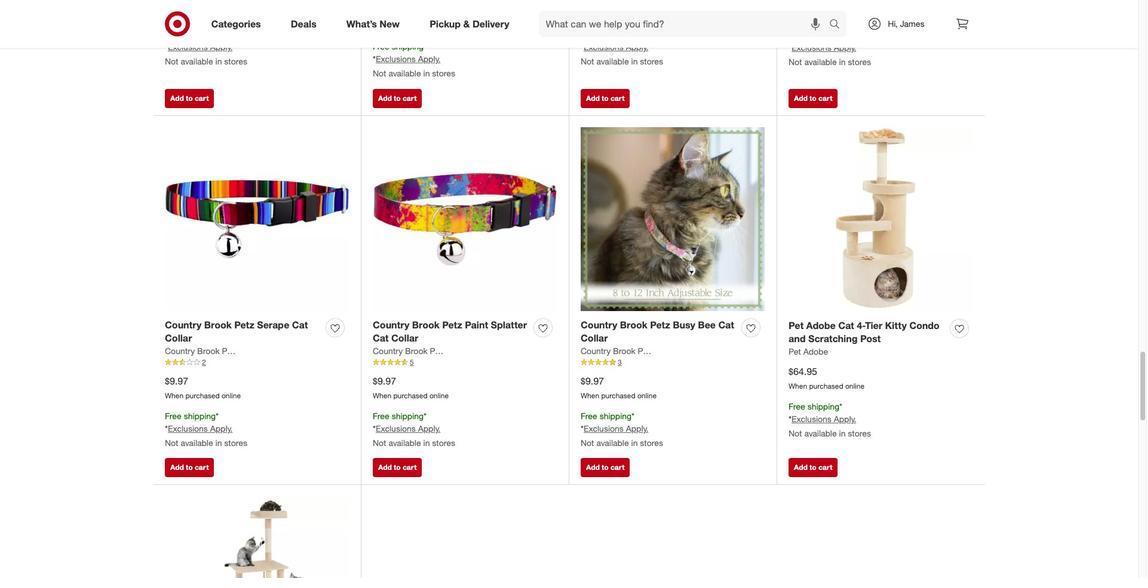 Task type: vqa. For each thing, say whether or not it's contained in the screenshot.
products
no



Task type: locate. For each thing, give the bounding box(es) containing it.
&
[[463, 18, 470, 30]]

2 $9.97 from the left
[[373, 376, 396, 388]]

1 collar from the left
[[165, 333, 192, 344]]

2 horizontal spatial country brook petz
[[581, 346, 655, 356]]

splatter
[[491, 319, 527, 331]]

0 vertical spatial pet
[[789, 319, 804, 331]]

$9.97 when purchased online down 3
[[581, 376, 657, 401]]

2 horizontal spatial collar
[[581, 333, 608, 344]]

country inside country brook petz paint splatter cat collar
[[373, 319, 410, 331]]

2
[[202, 358, 206, 367]]

0 horizontal spatial country brook petz link
[[165, 346, 239, 358]]

3 country brook petz from the left
[[581, 346, 655, 356]]

brook
[[204, 319, 232, 331], [412, 319, 440, 331], [620, 319, 648, 331], [197, 346, 220, 356], [405, 346, 428, 356], [613, 346, 636, 356]]

1 $9.97 when purchased online from the left
[[165, 376, 241, 401]]

1 pet from the top
[[789, 319, 804, 331]]

country inside the country brook petz busy bee cat collar
[[581, 319, 618, 331]]

to
[[186, 94, 193, 103], [394, 94, 401, 103], [602, 94, 609, 103], [810, 94, 817, 103], [186, 463, 193, 472], [394, 463, 401, 472], [602, 463, 609, 472], [810, 463, 817, 472]]

collar
[[165, 333, 192, 344], [391, 333, 419, 344], [581, 333, 608, 344]]

country brook petz serape cat collar
[[165, 319, 308, 344]]

apply.
[[210, 42, 233, 52], [626, 42, 649, 52], [834, 43, 857, 53], [418, 54, 441, 64], [834, 414, 857, 424], [210, 424, 233, 434], [418, 424, 441, 434], [626, 424, 649, 434]]

bee
[[698, 319, 716, 331]]

country brook petz link up the 2
[[165, 346, 239, 358]]

adobe
[[806, 319, 836, 331], [804, 347, 828, 357]]

country brook petz link for country brook petz serape cat collar
[[165, 346, 239, 358]]

collar inside country brook petz serape cat collar
[[165, 333, 192, 344]]

country for country brook petz busy bee cat collar country brook petz link
[[581, 346, 611, 356]]

adobe for pet adobe
[[804, 347, 828, 357]]

4-
[[857, 319, 865, 331]]

$9.97 when purchased online down the 2
[[165, 376, 241, 401]]

1 horizontal spatial country brook petz
[[373, 346, 447, 356]]

1 vertical spatial pet
[[789, 347, 801, 357]]

*
[[632, 29, 635, 40], [840, 30, 843, 40], [424, 41, 427, 52], [165, 42, 168, 52], [581, 42, 584, 52], [789, 43, 792, 53], [373, 54, 376, 64], [840, 402, 843, 412], [216, 411, 219, 421], [424, 411, 427, 421], [632, 411, 635, 421], [789, 414, 792, 424], [165, 424, 168, 434], [373, 424, 376, 434], [581, 424, 584, 434]]

in inside free shipping * exclusions apply. not available in stores
[[215, 56, 222, 66]]

cat
[[292, 319, 308, 331], [719, 319, 734, 331], [839, 319, 854, 331], [373, 333, 389, 344]]

collar for country brook petz busy bee cat collar
[[581, 333, 608, 344]]

cat inside country brook petz paint splatter cat collar
[[373, 333, 389, 344]]

search button
[[824, 11, 853, 39]]

0 horizontal spatial collar
[[165, 333, 192, 344]]

adobe down scratching
[[804, 347, 828, 357]]

petz left paint
[[442, 319, 462, 331]]

pet adobe cat 4-tier kitty condo and scratching post
[[789, 319, 940, 345]]

country brook petz up 3
[[581, 346, 655, 356]]

petz left busy
[[650, 319, 670, 331]]

pet down the and
[[789, 347, 801, 357]]

country
[[165, 319, 202, 331], [373, 319, 410, 331], [581, 319, 618, 331], [165, 346, 195, 356], [373, 346, 403, 356], [581, 346, 611, 356]]

hi,
[[888, 19, 898, 29]]

1 country brook petz from the left
[[165, 346, 239, 356]]

categories
[[211, 18, 261, 30]]

country brook petz busy bee cat collar
[[581, 319, 734, 344]]

collar inside the country brook petz busy bee cat collar
[[581, 333, 608, 344]]

country for country brook petz paint splatter cat collar link
[[373, 319, 410, 331]]

country for the country brook petz serape cat collar link
[[165, 319, 202, 331]]

what's
[[346, 18, 377, 30]]

available
[[181, 56, 213, 66], [597, 56, 629, 66], [805, 57, 837, 67], [389, 68, 421, 78], [805, 428, 837, 439], [181, 438, 213, 448], [389, 438, 421, 448], [597, 438, 629, 448]]

country brook petz serape cat collar link
[[165, 318, 321, 346]]

petz left the serape at the left of the page
[[234, 319, 254, 331]]

categories link
[[201, 11, 276, 37]]

0 horizontal spatial $9.97
[[165, 376, 188, 388]]

when
[[165, 10, 184, 19], [581, 10, 600, 19], [789, 10, 808, 19], [373, 22, 392, 31], [789, 382, 808, 391], [165, 392, 184, 401], [373, 392, 392, 401], [581, 392, 600, 401]]

pet up the and
[[789, 319, 804, 331]]

0 horizontal spatial $9.97 when purchased online
[[165, 376, 241, 401]]

pet adobe 4-tier cat tower and kitty condo, gray image
[[165, 497, 349, 579], [165, 497, 349, 579]]

exclusions apply. button
[[168, 41, 233, 53], [584, 41, 649, 53], [792, 42, 857, 54], [376, 53, 441, 65], [792, 413, 857, 425], [168, 423, 233, 435], [376, 423, 441, 435], [584, 423, 649, 435]]

available inside free shipping * exclusions apply. not available in stores
[[181, 56, 213, 66]]

add to cart
[[170, 94, 209, 103], [378, 94, 417, 103], [586, 94, 625, 103], [794, 94, 833, 103], [170, 463, 209, 472], [378, 463, 417, 472], [586, 463, 625, 472], [794, 463, 833, 472]]

collar for country brook petz paint splatter cat collar
[[391, 333, 419, 344]]

country brook petz serape cat collar image
[[165, 127, 349, 311], [165, 127, 349, 311]]

$9.97
[[165, 376, 188, 388], [373, 376, 396, 388], [581, 376, 604, 388]]

in
[[215, 56, 222, 66], [631, 56, 638, 66], [839, 57, 846, 67], [423, 68, 430, 78], [839, 428, 846, 439], [215, 438, 222, 448], [423, 438, 430, 448], [631, 438, 638, 448]]

petz down country brook petz serape cat collar
[[222, 346, 239, 356]]

2 $9.97 when purchased online from the left
[[373, 376, 449, 401]]

add
[[170, 94, 184, 103], [378, 94, 392, 103], [586, 94, 600, 103], [794, 94, 808, 103], [170, 463, 184, 472], [378, 463, 392, 472], [586, 463, 600, 472], [794, 463, 808, 472]]

country brook petz busy bee cat collar image
[[581, 127, 765, 311], [581, 127, 765, 311]]

cart
[[195, 94, 209, 103], [403, 94, 417, 103], [611, 94, 625, 103], [819, 94, 833, 103], [195, 463, 209, 472], [403, 463, 417, 472], [611, 463, 625, 472], [819, 463, 833, 472]]

$9.97 when purchased online for country brook petz serape cat collar
[[165, 376, 241, 401]]

petz
[[234, 319, 254, 331], [442, 319, 462, 331], [650, 319, 670, 331], [222, 346, 239, 356], [430, 346, 447, 356], [638, 346, 655, 356]]

pet inside pet adobe cat 4-tier kitty condo and scratching post
[[789, 319, 804, 331]]

when purchased online
[[165, 10, 241, 19], [581, 10, 657, 19], [789, 10, 865, 19], [373, 22, 449, 31]]

shipping
[[184, 29, 216, 40], [600, 29, 632, 40], [808, 30, 840, 40], [392, 41, 424, 52], [808, 402, 840, 412], [184, 411, 216, 421], [392, 411, 424, 421], [600, 411, 632, 421]]

1 horizontal spatial $9.97 when purchased online
[[373, 376, 449, 401]]

free shipping * exclusions apply. not available in stores
[[165, 29, 247, 66]]

pet adobe cat 4-tier kitty condo and scratching post image
[[789, 127, 974, 312], [789, 127, 974, 312]]

3 country brook petz link from the left
[[581, 346, 655, 358]]

country brook petz link
[[165, 346, 239, 358], [373, 346, 447, 358], [581, 346, 655, 358]]

cat inside pet adobe cat 4-tier kitty condo and scratching post
[[839, 319, 854, 331]]

add to cart button
[[165, 89, 214, 108], [373, 89, 422, 108], [581, 89, 630, 108], [789, 89, 838, 108], [165, 459, 214, 478], [373, 459, 422, 478], [581, 459, 630, 478], [789, 459, 838, 478]]

0 vertical spatial adobe
[[806, 319, 836, 331]]

country inside country brook petz serape cat collar
[[165, 319, 202, 331]]

stores
[[224, 56, 247, 66], [640, 56, 663, 66], [848, 57, 871, 67], [432, 68, 455, 78], [848, 428, 871, 439], [224, 438, 247, 448], [432, 438, 455, 448], [640, 438, 663, 448]]

country brook petz up the 2
[[165, 346, 239, 356]]

$9.97 when purchased online
[[165, 376, 241, 401], [373, 376, 449, 401], [581, 376, 657, 401]]

5 link
[[373, 358, 557, 368]]

2 horizontal spatial country brook petz link
[[581, 346, 655, 358]]

brook inside the country brook petz busy bee cat collar
[[620, 319, 648, 331]]

$9.97 for country brook petz busy bee cat collar
[[581, 376, 604, 388]]

country brook petz busy bee cat collar link
[[581, 318, 737, 346]]

2 pet from the top
[[789, 347, 801, 357]]

country for the country brook petz busy bee cat collar link
[[581, 319, 618, 331]]

2 country brook petz link from the left
[[373, 346, 447, 358]]

1 horizontal spatial $9.97
[[373, 376, 396, 388]]

adobe up scratching
[[806, 319, 836, 331]]

$9.97 when purchased online for country brook petz busy bee cat collar
[[581, 376, 657, 401]]

1 country brook petz link from the left
[[165, 346, 239, 358]]

purchased
[[186, 10, 220, 19], [602, 10, 636, 19], [809, 10, 844, 19], [394, 22, 428, 31], [809, 382, 844, 391], [186, 392, 220, 401], [394, 392, 428, 401], [602, 392, 636, 401]]

cat inside the country brook petz busy bee cat collar
[[719, 319, 734, 331]]

delivery
[[473, 18, 510, 30]]

free
[[165, 29, 182, 40], [581, 29, 597, 40], [789, 30, 805, 40], [373, 41, 390, 52], [789, 402, 805, 412], [165, 411, 182, 421], [373, 411, 390, 421], [581, 411, 597, 421]]

collar inside country brook petz paint splatter cat collar
[[391, 333, 419, 344]]

3 $9.97 when purchased online from the left
[[581, 376, 657, 401]]

kitty
[[885, 319, 907, 331]]

0 horizontal spatial country brook petz
[[165, 346, 239, 356]]

exclusions
[[168, 42, 208, 52], [584, 42, 624, 52], [792, 43, 832, 53], [376, 54, 416, 64], [792, 414, 832, 424], [168, 424, 208, 434], [376, 424, 416, 434], [584, 424, 624, 434]]

2 country brook petz from the left
[[373, 346, 447, 356]]

1 vertical spatial adobe
[[804, 347, 828, 357]]

$9.97 when purchased online down 5
[[373, 376, 449, 401]]

1 horizontal spatial collar
[[391, 333, 419, 344]]

online
[[222, 10, 241, 19], [638, 10, 657, 19], [846, 10, 865, 19], [430, 22, 449, 31], [846, 382, 865, 391], [222, 392, 241, 401], [430, 392, 449, 401], [638, 392, 657, 401]]

3
[[618, 358, 622, 367]]

country brook petz
[[165, 346, 239, 356], [373, 346, 447, 356], [581, 346, 655, 356]]

1 horizontal spatial country brook petz link
[[373, 346, 447, 358]]

exclusions inside free shipping * exclusions apply. not available in stores
[[168, 42, 208, 52]]

country brook petz for country brook petz busy bee cat collar
[[581, 346, 655, 356]]

pet
[[789, 319, 804, 331], [789, 347, 801, 357]]

country brook petz link up 3
[[581, 346, 655, 358]]

$9.97 for country brook petz serape cat collar
[[165, 376, 188, 388]]

adobe inside pet adobe cat 4-tier kitty condo and scratching post
[[806, 319, 836, 331]]

country brook petz paint splatter cat collar image
[[373, 127, 557, 311], [373, 127, 557, 311]]

3 collar from the left
[[581, 333, 608, 344]]

country brook petz up 5
[[373, 346, 447, 356]]

* inside free shipping * exclusions apply. not available in stores
[[165, 42, 168, 52]]

free shipping * * exclusions apply. not available in stores
[[581, 29, 663, 66], [789, 30, 871, 67], [373, 41, 455, 78], [789, 402, 871, 439], [165, 411, 247, 448], [373, 411, 455, 448], [581, 411, 663, 448]]

2 horizontal spatial $9.97
[[581, 376, 604, 388]]

pickup & delivery link
[[420, 11, 524, 37]]

3 $9.97 from the left
[[581, 376, 604, 388]]

country brook petz link up 5
[[373, 346, 447, 358]]

2 horizontal spatial $9.97 when purchased online
[[581, 376, 657, 401]]

1 $9.97 from the left
[[165, 376, 188, 388]]

deals
[[291, 18, 317, 30]]

not
[[165, 56, 178, 66], [581, 56, 594, 66], [789, 57, 802, 67], [373, 68, 386, 78], [789, 428, 802, 439], [165, 438, 178, 448], [373, 438, 386, 448], [581, 438, 594, 448]]

james
[[900, 19, 925, 29]]

2 collar from the left
[[391, 333, 419, 344]]

country brook petz link for country brook petz busy bee cat collar
[[581, 346, 655, 358]]



Task type: describe. For each thing, give the bounding box(es) containing it.
$9.97 when purchased online for country brook petz paint splatter cat collar
[[373, 376, 449, 401]]

country brook petz for country brook petz serape cat collar
[[165, 346, 239, 356]]

busy
[[673, 319, 696, 331]]

3 link
[[581, 358, 765, 368]]

online inside $64.95 when purchased online
[[846, 382, 865, 391]]

hi, james
[[888, 19, 925, 29]]

petz inside country brook petz serape cat collar
[[234, 319, 254, 331]]

paint
[[465, 319, 488, 331]]

pickup & delivery
[[430, 18, 510, 30]]

what's new link
[[336, 11, 415, 37]]

country brook petz for country brook petz paint splatter cat collar
[[373, 346, 447, 356]]

pet adobe cat 4-tier kitty condo and scratching post link
[[789, 319, 945, 346]]

petz down country brook petz paint splatter cat collar
[[430, 346, 447, 356]]

petz inside the country brook petz busy bee cat collar
[[650, 319, 670, 331]]

$9.97 for country brook petz paint splatter cat collar
[[373, 376, 396, 388]]

and
[[789, 333, 806, 345]]

when inside $64.95 when purchased online
[[789, 382, 808, 391]]

$64.95
[[789, 366, 818, 378]]

shipping inside free shipping * exclusions apply. not available in stores
[[184, 29, 216, 40]]

adobe for pet adobe cat 4-tier kitty condo and scratching post
[[806, 319, 836, 331]]

purchased inside $64.95 when purchased online
[[809, 382, 844, 391]]

country brook petz link for country brook petz paint splatter cat collar
[[373, 346, 447, 358]]

petz inside country brook petz paint splatter cat collar
[[442, 319, 462, 331]]

scratching
[[809, 333, 858, 345]]

2 link
[[165, 358, 349, 368]]

country brook petz paint splatter cat collar
[[373, 319, 527, 344]]

pet adobe
[[789, 347, 828, 357]]

country for country brook petz link corresponding to country brook petz serape cat collar
[[165, 346, 195, 356]]

pet for pet adobe cat 4-tier kitty condo and scratching post
[[789, 319, 804, 331]]

what's new
[[346, 18, 400, 30]]

free inside free shipping * exclusions apply. not available in stores
[[165, 29, 182, 40]]

new
[[380, 18, 400, 30]]

condo
[[910, 319, 940, 331]]

search
[[824, 19, 853, 31]]

stores inside free shipping * exclusions apply. not available in stores
[[224, 56, 247, 66]]

tier
[[865, 319, 883, 331]]

pickup
[[430, 18, 461, 30]]

serape
[[257, 319, 289, 331]]

apply. inside free shipping * exclusions apply. not available in stores
[[210, 42, 233, 52]]

post
[[861, 333, 881, 345]]

country for country brook petz link related to country brook petz paint splatter cat collar
[[373, 346, 403, 356]]

brook inside country brook petz serape cat collar
[[204, 319, 232, 331]]

brook inside country brook petz paint splatter cat collar
[[412, 319, 440, 331]]

$64.95 when purchased online
[[789, 366, 865, 391]]

5
[[410, 358, 414, 367]]

country brook petz paint splatter cat collar link
[[373, 318, 529, 346]]

cat inside country brook petz serape cat collar
[[292, 319, 308, 331]]

petz down the country brook petz busy bee cat collar
[[638, 346, 655, 356]]

not inside free shipping * exclusions apply. not available in stores
[[165, 56, 178, 66]]

deals link
[[281, 11, 332, 37]]

What can we help you find? suggestions appear below search field
[[539, 11, 833, 37]]

pet adobe link
[[789, 346, 828, 358]]

pet for pet adobe
[[789, 347, 801, 357]]



